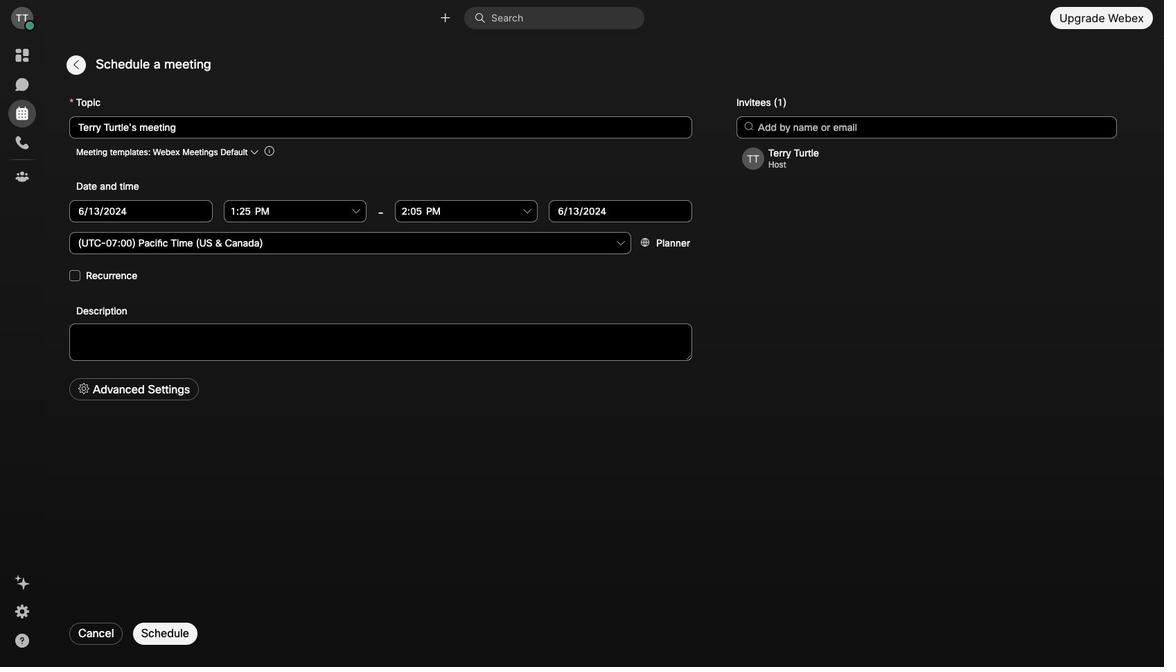Task type: vqa. For each thing, say whether or not it's contained in the screenshot.
TEAMS, HAS NO NEW NOTIFICATIONS image
yes



Task type: locate. For each thing, give the bounding box(es) containing it.
meetings image
[[14, 105, 31, 122]]

connect people image
[[439, 11, 452, 25]]

teams, has no new notifications image
[[14, 168, 31, 185]]

settings image
[[14, 604, 31, 620]]

webex tab list
[[8, 42, 36, 191]]

navigation
[[0, 36, 44, 668]]



Task type: describe. For each thing, give the bounding box(es) containing it.
what's new image
[[14, 575, 31, 591]]

messaging, has no new notifications image
[[14, 76, 31, 93]]

dashboard image
[[14, 47, 31, 64]]

calls image
[[14, 134, 31, 151]]

wrapper image
[[25, 21, 35, 31]]

help image
[[14, 633, 31, 650]]

wrapper image
[[475, 12, 491, 24]]



